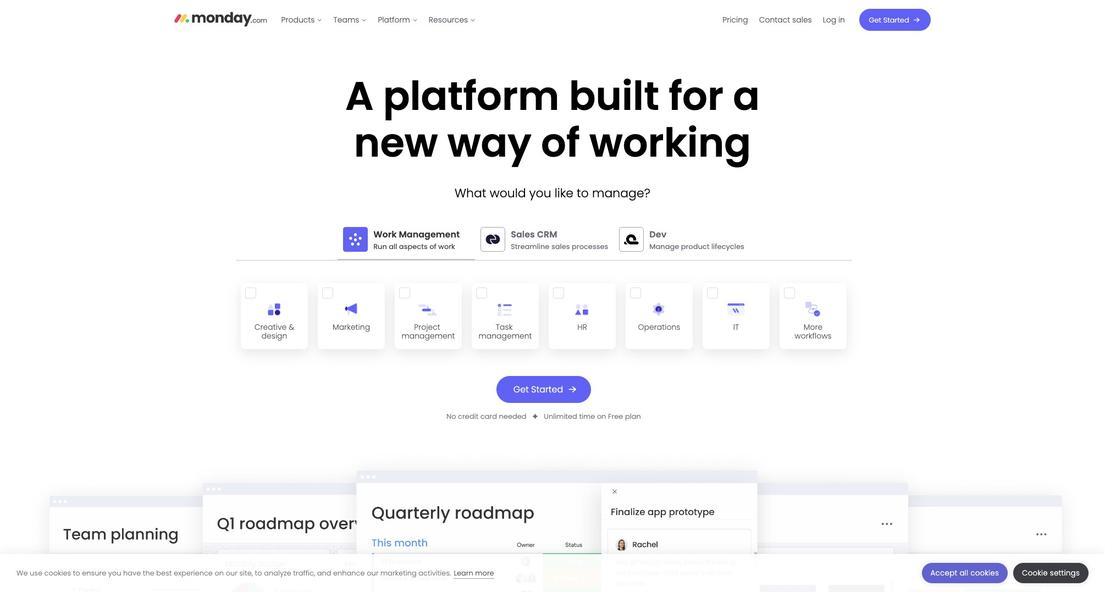 Task type: vqa. For each thing, say whether or not it's contained in the screenshot.
For Marketing
no



Task type: describe. For each thing, give the bounding box(es) containing it.
Project management checkbox
[[394, 282, 463, 350]]

all inside button
[[960, 568, 969, 579]]

sales
[[511, 228, 535, 241]]

2 horizontal spatial to
[[577, 185, 589, 202]]

accept all cookies
[[931, 568, 999, 579]]

ops image
[[648, 298, 671, 320]]

resources
[[429, 14, 468, 25]]

dialog containing we use cookies to ensure you have the best experience on our site, to analyze traffic, and enhance our marketing activities.
[[0, 554, 1105, 592]]

&
[[289, 322, 294, 333]]

management
[[399, 228, 460, 241]]

resources link
[[423, 11, 481, 29]]

Marketing checkbox
[[317, 282, 386, 350]]

crm
[[537, 228, 557, 241]]

marketing
[[333, 322, 370, 333]]

no credit card needed   ✦    unlimited time on free plan
[[447, 411, 641, 422]]

would
[[490, 185, 526, 202]]

lifecycles
[[712, 241, 745, 252]]

no
[[447, 411, 456, 422]]

experience
[[174, 568, 213, 578]]

the
[[143, 568, 154, 578]]

for
[[669, 68, 724, 124]]

dev dark image
[[619, 227, 644, 252]]

analyze
[[264, 568, 291, 578]]

sales inside sales crm streamline sales processes
[[552, 241, 570, 252]]

we use cookies to ensure you have the best experience on our site, to analyze traffic, and enhance our marketing activities. learn more
[[16, 568, 494, 578]]

project
[[414, 322, 440, 333]]

log
[[823, 14, 837, 25]]

creative
[[255, 322, 287, 333]]

crm dark image
[[481, 227, 506, 252]]

more image
[[802, 298, 825, 320]]

it
[[734, 322, 739, 333]]

site,
[[239, 568, 253, 578]]

and
[[317, 568, 331, 578]]

log in
[[823, 14, 845, 25]]

IT checkbox
[[702, 282, 771, 350]]

get started inside main element
[[869, 15, 910, 25]]

working
[[590, 115, 751, 171]]

plan
[[625, 411, 641, 422]]

task image
[[494, 298, 517, 320]]

products link
[[276, 11, 328, 29]]

all inside work management run all aspects of work
[[389, 241, 397, 252]]

cookie
[[1022, 568, 1048, 579]]

management for task
[[479, 330, 532, 341]]

1 our from the left
[[226, 568, 238, 578]]

a
[[345, 68, 374, 124]]

more
[[804, 322, 823, 333]]

list containing products
[[276, 0, 481, 40]]

1 vertical spatial get started
[[514, 383, 563, 396]]

cookie settings
[[1022, 568, 1080, 579]]

teams link
[[328, 11, 373, 29]]

creative design image
[[263, 298, 286, 320]]

list containing pricing
[[717, 0, 851, 40]]

of inside work management run all aspects of work
[[430, 241, 437, 252]]

get for the bottom 'get started' button
[[514, 383, 529, 396]]

Creative & design checkbox
[[240, 282, 309, 350]]

run
[[374, 241, 387, 252]]

more
[[475, 568, 494, 578]]

1 vertical spatial get started button
[[497, 376, 591, 403]]

platform
[[378, 14, 410, 25]]

product
[[681, 241, 710, 252]]

a
[[733, 68, 760, 124]]

platform link
[[373, 11, 423, 29]]

cookies for all
[[971, 568, 999, 579]]

products
[[281, 14, 315, 25]]

log in link
[[818, 11, 851, 29]]

use
[[30, 568, 42, 578]]

hp asset white bg image
[[0, 453, 1105, 592]]

contact
[[759, 14, 790, 25]]

manage?
[[592, 185, 651, 202]]

unlimited
[[544, 411, 577, 422]]

like
[[555, 185, 574, 202]]

card
[[481, 411, 497, 422]]

hr
[[578, 322, 587, 333]]

creative & design
[[255, 322, 294, 341]]

1 vertical spatial started
[[531, 383, 563, 396]]

time
[[579, 411, 595, 422]]

accept all cookies button
[[922, 563, 1008, 584]]

you inside dialog
[[108, 568, 121, 578]]



Task type: locate. For each thing, give the bounding box(es) containing it.
get up the needed
[[514, 383, 529, 396]]

HR checkbox
[[548, 282, 617, 350]]

new
[[354, 115, 438, 171]]

work
[[374, 228, 397, 241]]

dev manage product lifecycles
[[650, 228, 745, 252]]

1 horizontal spatial on
[[597, 411, 606, 422]]

started right in
[[884, 15, 910, 25]]

what would you like to manage?
[[455, 185, 651, 202]]

of up like
[[541, 115, 580, 171]]

you left like
[[529, 185, 551, 202]]

sales right contact
[[793, 14, 812, 25]]

way
[[448, 115, 532, 171]]

free
[[608, 411, 623, 422]]

1 vertical spatial get
[[514, 383, 529, 396]]

activities.
[[419, 568, 451, 578]]

on right experience
[[215, 568, 224, 578]]

get started right in
[[869, 15, 910, 25]]

cookie settings button
[[1014, 563, 1089, 584]]

0 horizontal spatial cookies
[[44, 568, 71, 578]]

0 vertical spatial all
[[389, 241, 397, 252]]

1 horizontal spatial get
[[869, 15, 882, 25]]

have
[[123, 568, 141, 578]]

sales crm streamline sales processes
[[511, 228, 608, 252]]

learn more link
[[454, 568, 494, 579]]

0 horizontal spatial started
[[531, 383, 563, 396]]

1 vertical spatial all
[[960, 568, 969, 579]]

all right the accept
[[960, 568, 969, 579]]

new way of working
[[354, 115, 751, 171]]

of
[[541, 115, 580, 171], [430, 241, 437, 252]]

dialog
[[0, 554, 1105, 592]]

you
[[529, 185, 551, 202], [108, 568, 121, 578]]

get started up ✦
[[514, 383, 563, 396]]

1 horizontal spatial started
[[884, 15, 910, 25]]

0 vertical spatial get started
[[869, 15, 910, 25]]

management inside option
[[479, 330, 532, 341]]

0 horizontal spatial on
[[215, 568, 224, 578]]

ensure
[[82, 568, 106, 578]]

0 vertical spatial started
[[884, 15, 910, 25]]

1 vertical spatial you
[[108, 568, 121, 578]]

needed
[[499, 411, 527, 422]]

all right run
[[389, 241, 397, 252]]

1 vertical spatial on
[[215, 568, 224, 578]]

2 our from the left
[[367, 568, 379, 578]]

0 horizontal spatial sales
[[552, 241, 570, 252]]

work
[[438, 241, 455, 252]]

management for project
[[402, 330, 455, 341]]

get right in
[[869, 15, 882, 25]]

0 vertical spatial get
[[869, 15, 882, 25]]

platform
[[383, 68, 560, 124]]

enhance
[[333, 568, 365, 578]]

dev
[[650, 228, 667, 241]]

get for right 'get started' button
[[869, 15, 882, 25]]

0 vertical spatial sales
[[793, 14, 812, 25]]

Task management checkbox
[[471, 282, 540, 350]]

get started button right in
[[860, 9, 931, 31]]

on left free
[[597, 411, 606, 422]]

1 horizontal spatial you
[[529, 185, 551, 202]]

management down 'task' icon
[[479, 330, 532, 341]]

1 horizontal spatial sales
[[793, 14, 812, 25]]

0 vertical spatial you
[[529, 185, 551, 202]]

2 list from the left
[[717, 0, 851, 40]]

our right enhance
[[367, 568, 379, 578]]

0 horizontal spatial of
[[430, 241, 437, 252]]

crm color image
[[481, 227, 506, 252]]

1 horizontal spatial all
[[960, 568, 969, 579]]

management inside option
[[402, 330, 455, 341]]

of down management at left
[[430, 241, 437, 252]]

get inside main element
[[869, 15, 882, 25]]

best
[[156, 568, 172, 578]]

marketing image
[[340, 298, 363, 320]]

0 horizontal spatial get started button
[[497, 376, 591, 403]]

monday.com logo image
[[174, 7, 267, 30]]

cookies right use
[[44, 568, 71, 578]]

0 horizontal spatial get started
[[514, 383, 563, 396]]

dev color image
[[619, 227, 644, 252]]

0 horizontal spatial to
[[73, 568, 80, 578]]

processes
[[572, 241, 608, 252]]

sales inside button
[[793, 14, 812, 25]]

0 vertical spatial on
[[597, 411, 606, 422]]

1 horizontal spatial get started
[[869, 15, 910, 25]]

1 vertical spatial sales
[[552, 241, 570, 252]]

our left the site,
[[226, 568, 238, 578]]

0 horizontal spatial all
[[389, 241, 397, 252]]

manage
[[650, 241, 679, 252]]

get started button
[[860, 9, 931, 31], [497, 376, 591, 403]]

to right like
[[577, 185, 589, 202]]

More workflows checkbox
[[779, 282, 848, 350]]

sales down crm
[[552, 241, 570, 252]]

credit
[[458, 411, 479, 422]]

cookies inside button
[[971, 568, 999, 579]]

contact sales button
[[754, 11, 818, 29]]

marketing
[[381, 568, 417, 578]]

cookies for use
[[44, 568, 71, 578]]

0 vertical spatial get started button
[[860, 9, 931, 31]]

get started
[[869, 15, 910, 25], [514, 383, 563, 396]]

learn
[[454, 568, 473, 578]]

get
[[869, 15, 882, 25], [514, 383, 529, 396]]

pricing
[[723, 14, 748, 25]]

task management
[[479, 322, 532, 341]]

operations
[[638, 322, 681, 333]]

a platform built for a
[[345, 68, 760, 124]]

started
[[884, 15, 910, 25], [531, 383, 563, 396]]

cookies
[[44, 568, 71, 578], [971, 568, 999, 579]]

list
[[276, 0, 481, 40], [717, 0, 851, 40]]

to right the site,
[[255, 568, 262, 578]]

0 horizontal spatial our
[[226, 568, 238, 578]]

1 horizontal spatial our
[[367, 568, 379, 578]]

wm color image
[[343, 227, 368, 252]]

traffic,
[[293, 568, 315, 578]]

0 horizontal spatial you
[[108, 568, 121, 578]]

0 vertical spatial of
[[541, 115, 580, 171]]

1 horizontal spatial list
[[717, 0, 851, 40]]

more workflows
[[795, 322, 832, 341]]

1 vertical spatial of
[[430, 241, 437, 252]]

it image
[[725, 298, 748, 320]]

what
[[455, 185, 487, 202]]

0 horizontal spatial management
[[402, 330, 455, 341]]

in
[[839, 14, 845, 25]]

1 horizontal spatial to
[[255, 568, 262, 578]]

group
[[236, 278, 852, 354]]

work management run all aspects of work
[[374, 228, 460, 252]]

project management
[[402, 322, 455, 341]]

1 list from the left
[[276, 0, 481, 40]]

accept
[[931, 568, 958, 579]]

on
[[597, 411, 606, 422], [215, 568, 224, 578]]

management
[[402, 330, 455, 341], [479, 330, 532, 341]]

0 horizontal spatial list
[[276, 0, 481, 40]]

1 management from the left
[[402, 330, 455, 341]]

get started button up no credit card needed   ✦    unlimited time on free plan
[[497, 376, 591, 403]]

1 horizontal spatial get started button
[[860, 9, 931, 31]]

0 horizontal spatial get
[[514, 383, 529, 396]]

2 management from the left
[[479, 330, 532, 341]]

teams
[[334, 14, 359, 25]]

to left ensure
[[73, 568, 80, 578]]

to
[[577, 185, 589, 202], [73, 568, 80, 578], [255, 568, 262, 578]]

task
[[496, 322, 513, 333]]

1 horizontal spatial management
[[479, 330, 532, 341]]

✦
[[533, 411, 538, 422]]

workflows
[[795, 330, 832, 341]]

pricing link
[[717, 11, 754, 29]]

built
[[569, 68, 659, 124]]

management down project management 'icon' at the bottom left of page
[[402, 330, 455, 341]]

started inside main element
[[884, 15, 910, 25]]

design
[[262, 330, 287, 341]]

project management image
[[417, 298, 440, 320]]

aspects
[[399, 241, 428, 252]]

cookies right the accept
[[971, 568, 999, 579]]

main element
[[276, 0, 931, 40]]

sales
[[793, 14, 812, 25], [552, 241, 570, 252]]

streamline
[[511, 241, 550, 252]]

1 horizontal spatial of
[[541, 115, 580, 171]]

we
[[16, 568, 28, 578]]

group containing creative & design
[[236, 278, 852, 354]]

contact sales
[[759, 14, 812, 25]]

hr image
[[572, 298, 593, 320]]

our
[[226, 568, 238, 578], [367, 568, 379, 578]]

1 horizontal spatial cookies
[[971, 568, 999, 579]]

you left have
[[108, 568, 121, 578]]

Operations checkbox
[[625, 282, 694, 350]]

wm dark image
[[343, 227, 368, 252]]

all
[[389, 241, 397, 252], [960, 568, 969, 579]]

settings
[[1050, 568, 1080, 579]]

started up no credit card needed   ✦    unlimited time on free plan
[[531, 383, 563, 396]]



